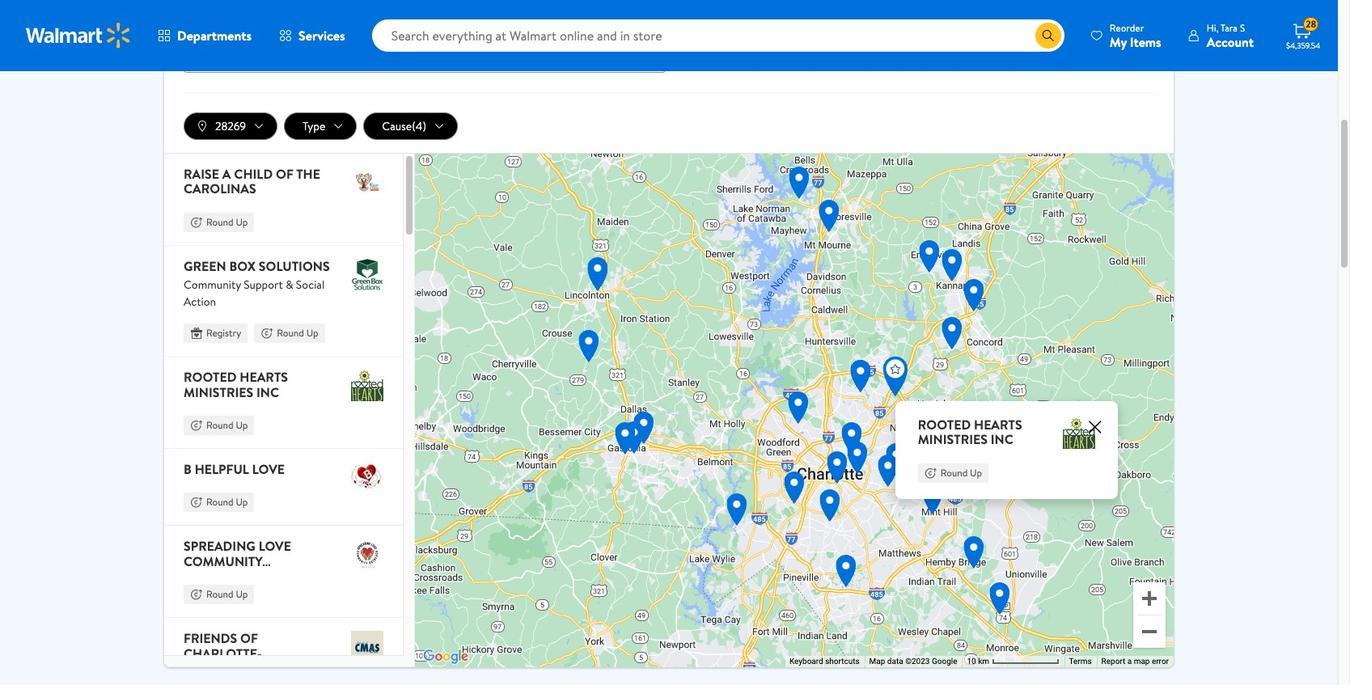 Task type: locate. For each thing, give the bounding box(es) containing it.
rooted
[[184, 369, 237, 386], [918, 416, 971, 434]]

cause(4)
[[382, 118, 427, 134]]

0 vertical spatial inc
[[257, 383, 279, 401]]

2 vertical spatial inc
[[260, 568, 283, 585]]

departments
[[177, 27, 252, 45]]

0 vertical spatial love
[[252, 461, 285, 478]]

hearts
[[240, 369, 288, 386], [974, 416, 1023, 434]]

of
[[276, 165, 294, 183]]

0 vertical spatial hearts
[[240, 369, 288, 386]]

map data ©2023 google
[[870, 658, 958, 667]]

0 vertical spatial ministries
[[184, 383, 254, 401]]

spreading
[[184, 538, 256, 556]]

0 horizontal spatial ministries
[[184, 383, 254, 401]]

box
[[229, 257, 256, 275]]

cause(4) button
[[364, 113, 458, 140]]

a
[[1128, 658, 1133, 667]]

0 horizontal spatial rooted hearts ministries inc
[[184, 369, 288, 401]]

$4,359.54
[[1287, 40, 1321, 51]]

items
[[1131, 33, 1162, 51]]

raise
[[184, 165, 219, 183]]

1 vertical spatial ministries
[[918, 431, 988, 448]]

love
[[252, 461, 285, 478], [259, 538, 291, 556]]

b helpful love
[[184, 461, 285, 478]]

s
[[1241, 21, 1246, 34]]

love right helpful
[[252, 461, 285, 478]]

0 vertical spatial rooted
[[184, 369, 237, 386]]

error
[[1153, 658, 1170, 667]]

love right spreading
[[259, 538, 291, 556]]

social
[[296, 277, 325, 293]]

1 vertical spatial love
[[259, 538, 291, 556]]

0 horizontal spatial rooted
[[184, 369, 237, 386]]

love inside spreading love community outreach, inc
[[259, 538, 291, 556]]

1 horizontal spatial rooted hearts ministries inc
[[918, 416, 1023, 448]]

green box solutions community support & social action
[[184, 257, 330, 310]]

google
[[932, 658, 958, 667]]

departments button
[[144, 16, 266, 55]]

rooted hearts ministries inc
[[184, 369, 288, 401], [918, 416, 1023, 448]]

ministries
[[184, 383, 254, 401], [918, 431, 988, 448]]

10 km
[[968, 658, 992, 667]]

round
[[206, 215, 234, 229], [277, 326, 304, 340], [206, 419, 234, 432], [941, 466, 968, 480], [206, 496, 234, 509], [206, 588, 234, 602]]

1 vertical spatial hearts
[[974, 416, 1023, 434]]

round up
[[206, 215, 248, 229], [277, 326, 319, 340], [206, 419, 248, 432], [941, 466, 983, 480], [206, 496, 248, 509], [206, 588, 248, 602]]

helpful
[[195, 461, 249, 478]]

10 km button
[[963, 657, 1065, 668]]

carolinas
[[184, 180, 256, 198]]

registry
[[206, 326, 241, 340]]

up
[[236, 215, 248, 229], [306, 326, 319, 340], [236, 419, 248, 432], [970, 466, 983, 480], [236, 496, 248, 509], [236, 588, 248, 602]]

community
[[184, 277, 241, 293]]

Walmart Site-Wide search field
[[372, 19, 1065, 52]]

inc
[[257, 383, 279, 401], [991, 431, 1014, 448], [260, 568, 283, 585]]

28269 button
[[184, 113, 278, 140]]

b
[[184, 461, 192, 478]]

google image
[[419, 647, 472, 668]]

close image
[[1086, 417, 1105, 437]]

report a map error
[[1102, 658, 1170, 667]]

km
[[979, 658, 990, 667]]

services
[[299, 27, 345, 45]]

Search charity or registry name text field
[[184, 28, 666, 73]]

raise a child of the carolinas
[[184, 165, 321, 198]]

data
[[888, 658, 904, 667]]

spreading love community outreach, inc
[[184, 538, 291, 585]]

1 vertical spatial rooted
[[918, 416, 971, 434]]

services button
[[266, 16, 359, 55]]

child
[[234, 165, 273, 183]]

map region
[[415, 154, 1175, 668]]



Task type: vqa. For each thing, say whether or not it's contained in the screenshot.
PROTECT
no



Task type: describe. For each thing, give the bounding box(es) containing it.
hi,
[[1207, 21, 1219, 34]]

28
[[1307, 17, 1317, 31]]

terms
[[1070, 658, 1092, 667]]

report a map error link
[[1102, 658, 1170, 667]]

1 vertical spatial inc
[[991, 431, 1014, 448]]

1 horizontal spatial ministries
[[918, 431, 988, 448]]

my
[[1110, 33, 1128, 51]]

Search search field
[[372, 19, 1065, 52]]

support
[[244, 277, 283, 293]]

outreach,
[[184, 568, 257, 585]]

keyboard
[[790, 658, 824, 667]]

account
[[1207, 33, 1255, 51]]

hi, tara s account
[[1207, 21, 1255, 51]]

reorder
[[1110, 21, 1145, 34]]

0 horizontal spatial hearts
[[240, 369, 288, 386]]

walmart image
[[26, 23, 131, 49]]

report
[[1102, 658, 1126, 667]]

action
[[184, 294, 216, 310]]

&
[[286, 277, 293, 293]]

search charity or registry name element
[[184, 6, 669, 73]]

map
[[1135, 658, 1151, 667]]

1 horizontal spatial rooted
[[918, 416, 971, 434]]

keyboard shortcuts
[[790, 658, 860, 667]]

type button
[[284, 113, 357, 140]]

search icon image
[[1042, 29, 1055, 42]]

type
[[303, 118, 326, 134]]

©2023
[[906, 658, 930, 667]]

28269
[[215, 118, 246, 134]]

map
[[870, 658, 886, 667]]

10
[[968, 658, 977, 667]]

tara
[[1221, 21, 1238, 34]]

1 vertical spatial rooted hearts ministries inc
[[918, 416, 1023, 448]]

community
[[184, 553, 262, 571]]

green
[[184, 257, 226, 275]]

keyboard shortcuts button
[[790, 657, 860, 668]]

1 horizontal spatial hearts
[[974, 416, 1023, 434]]

shortcuts
[[826, 658, 860, 667]]

inc inside spreading love community outreach, inc
[[260, 568, 283, 585]]

a
[[222, 165, 231, 183]]

terms link
[[1070, 658, 1092, 667]]

the
[[296, 165, 321, 183]]

reorder my items
[[1110, 21, 1162, 51]]

0 vertical spatial rooted hearts ministries inc
[[184, 369, 288, 401]]

solutions
[[259, 257, 330, 275]]



